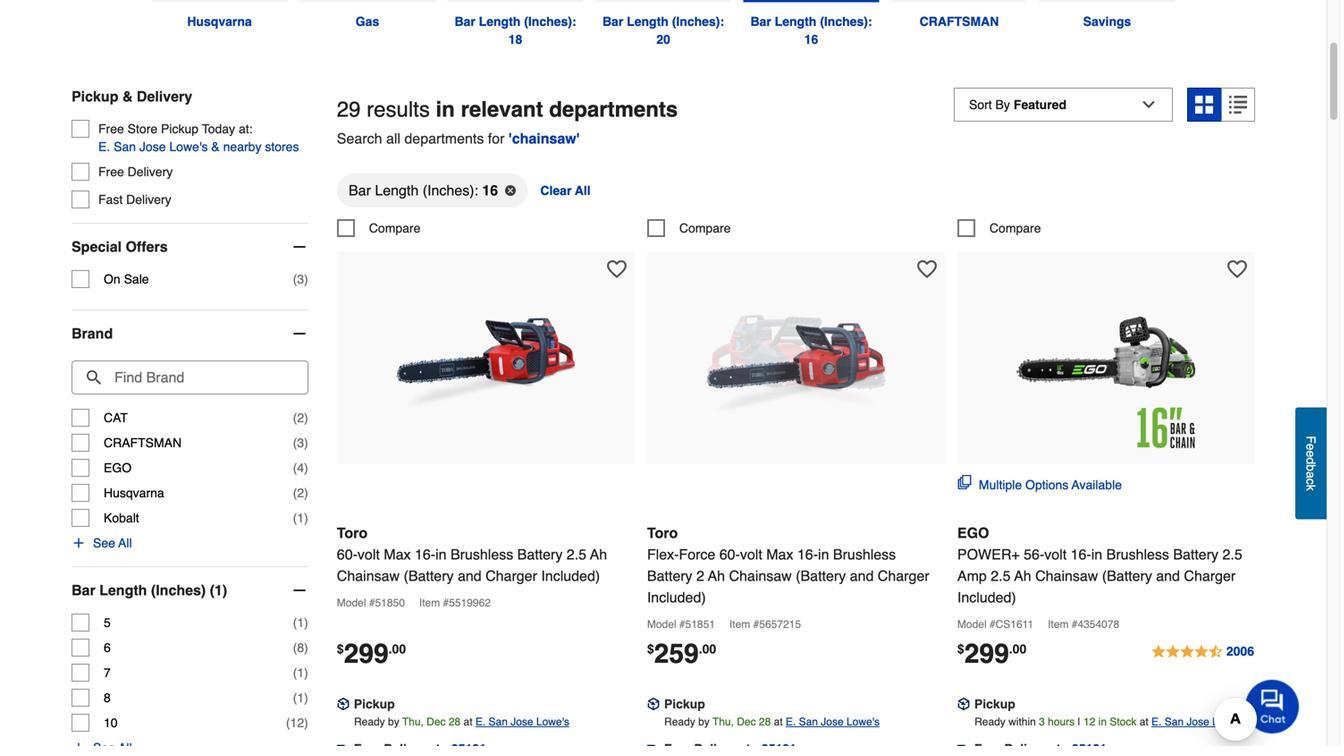 Task type: describe. For each thing, give the bounding box(es) containing it.
6
[[104, 641, 111, 655]]

bar length (inches): 20 link
[[590, 0, 738, 48]]

) for ego
[[304, 461, 308, 475]]

(battery for battery
[[796, 567, 846, 584]]

ah for flex-
[[708, 567, 725, 584]]

model for toro flex-force 60-volt max 16-in brushless battery 2 ah chainsaw (battery and charger included)
[[647, 618, 677, 631]]

truck filled image
[[337, 742, 350, 746]]

charger for battery
[[878, 567, 930, 584]]

item for chainsaw
[[419, 597, 440, 609]]

lowe's inside button
[[169, 140, 208, 154]]

bar length (inches): 20
[[603, 14, 728, 47]]

item #5519962
[[419, 597, 491, 609]]

2 vertical spatial 3
[[1040, 715, 1046, 728]]

in inside toro flex-force 60-volt max 16-in brushless battery 2 ah chainsaw (battery and charger included)
[[818, 546, 830, 563]]

) for craftsman
[[304, 436, 308, 450]]

in inside "ego power+ 56-volt 16-in brushless battery 2.5 amp 2.5 ah chainsaw (battery and charger included)"
[[1092, 546, 1103, 563]]

1 for 5
[[297, 615, 304, 630]]

& inside button
[[211, 140, 220, 154]]

chainsaw image for bar length (inches): 18
[[448, 0, 584, 2]]

in inside 29 results in relevant departments search all departments for ' chainsaw '
[[436, 97, 455, 122]]

at for 2nd e. san jose lowe's button from left
[[774, 715, 783, 728]]

actual price $259.00 element
[[647, 638, 717, 669]]

length for bar length (inches): 16 link
[[775, 14, 817, 29]]

1 vertical spatial craftsman
[[104, 436, 182, 450]]

1 horizontal spatial 2.5
[[991, 567, 1011, 584]]

16- for ego
[[1071, 546, 1092, 563]]

savings link
[[1034, 0, 1182, 30]]

) for 5
[[304, 615, 308, 630]]

today
[[202, 122, 235, 136]]

2006 button
[[1151, 641, 1256, 663]]

length for bar length (inches): 18 link
[[479, 14, 521, 29]]

2 e. san jose lowe's button from the left
[[786, 713, 880, 731]]

kobalt
[[104, 511, 139, 525]]

|
[[1078, 715, 1081, 728]]

( 3 ) for craftsman
[[293, 436, 308, 450]]

# for chainsaw
[[369, 597, 375, 609]]

see
[[93, 536, 115, 550]]

clear all
[[541, 183, 591, 198]]

brushless for amp
[[1107, 546, 1170, 563]]

16- for toro
[[415, 546, 436, 563]]

$ 259 .00
[[647, 638, 717, 669]]

chainsaw image for bar length (inches): 16
[[744, 0, 880, 2]]

all
[[386, 130, 401, 147]]

relevant
[[461, 97, 543, 122]]

( for 7
[[293, 666, 297, 680]]

for
[[488, 130, 505, 147]]

within
[[1009, 715, 1037, 728]]

minus image for bar length (inches)
[[291, 581, 308, 599]]

in inside the toro 60-volt max 16-in brushless battery 2.5 ah chainsaw (battery and charger included)
[[436, 546, 447, 563]]

pickup & delivery
[[72, 88, 192, 105]]

18
[[509, 32, 523, 47]]

#5519962
[[443, 597, 491, 609]]

compare for 5005424095 element
[[990, 221, 1042, 235]]

5
[[104, 615, 111, 630]]

amp
[[958, 567, 987, 584]]

chainsaw image for gas
[[300, 0, 436, 2]]

( for 5
[[293, 615, 297, 630]]

toro flex-force 60-volt max 16-in brushless battery 2 ah chainsaw (battery and charger included)
[[647, 525, 930, 605]]

special
[[72, 238, 122, 255]]

included) for battery
[[647, 589, 706, 605]]

) for 6
[[304, 641, 308, 655]]

results
[[367, 97, 430, 122]]

) for husqvarna
[[304, 486, 308, 500]]

all for see all
[[118, 536, 132, 550]]

56-
[[1024, 546, 1045, 563]]

item #4354078
[[1048, 618, 1120, 631]]

ready by thu, dec 28 at e. san jose lowe's for 2nd e. san jose lowe's button from left
[[665, 715, 880, 728]]

thu, for 2nd e. san jose lowe's button from left
[[713, 715, 734, 728]]

a
[[1305, 471, 1319, 478]]

#4354078
[[1072, 618, 1120, 631]]

$ 299 .00 for second actual price $299.00 element from right
[[337, 638, 406, 669]]

pickup for pickup image for ready within 3 hours | 12 in stock at e. san jose lowe's
[[975, 697, 1016, 711]]

dec for 3rd e. san jose lowe's button from right
[[427, 715, 446, 728]]

gas
[[356, 14, 379, 29]]

( 1 ) for 7
[[293, 666, 308, 680]]

bar length (inches): 16 inside list box
[[349, 182, 498, 198]]

f e e d b a c k button
[[1296, 407, 1327, 519]]

bar for bar length (inches): 18
[[455, 14, 476, 29]]

chainsaw image for husqvarna
[[152, 0, 288, 2]]

truck filled image for ready by thu, dec 28 at e. san jose lowe's
[[647, 742, 660, 746]]

pickup image
[[647, 698, 660, 710]]

) for 8
[[304, 691, 308, 705]]

1 for 8
[[297, 691, 304, 705]]

( 2 ) for husqvarna
[[293, 486, 308, 500]]

( for 6
[[293, 641, 297, 655]]

and inside the toro 60-volt max 16-in brushless battery 2.5 ah chainsaw (battery and charger included)
[[458, 567, 482, 584]]

29
[[337, 97, 361, 122]]

0 horizontal spatial &
[[122, 88, 133, 105]]

by for ready by thu, dec 28 at e. san jose lowe's pickup image
[[388, 715, 400, 728]]

3 for on sale
[[297, 272, 304, 286]]

nearby
[[223, 140, 262, 154]]

hours
[[1048, 715, 1075, 728]]

fast
[[98, 192, 123, 207]]

at:
[[239, 122, 253, 136]]

power+
[[958, 546, 1020, 563]]

free delivery
[[98, 165, 173, 179]]

close circle filled image
[[506, 185, 516, 196]]

item for 2
[[730, 618, 751, 631]]

28 for 3rd e. san jose lowe's button from right
[[449, 715, 461, 728]]

list view image
[[1230, 96, 1248, 114]]

savings image
[[1040, 0, 1176, 2]]

model # 51851
[[647, 618, 716, 631]]

( for on sale
[[293, 272, 297, 286]]

by for pickup icon
[[699, 715, 710, 728]]

d
[[1305, 457, 1319, 464]]

list box containing bar length (inches):
[[337, 173, 1256, 219]]

cat
[[104, 411, 128, 425]]

28 for 2nd e. san jose lowe's button from left
[[759, 715, 771, 728]]

delivery for fast delivery
[[126, 192, 171, 207]]

(inches): for bar length (inches): 16 link
[[820, 14, 873, 29]]

e. san jose lowe's & nearby stores button
[[98, 138, 299, 156]]

free for free store pickup today at:
[[98, 122, 124, 136]]

available
[[1072, 478, 1123, 492]]

51850
[[375, 597, 405, 609]]

bar length (inches): 18
[[455, 14, 580, 47]]

stock
[[1110, 715, 1137, 728]]

2 for husqvarna
[[297, 486, 304, 500]]

2 ' from the left
[[577, 130, 580, 147]]

1 ' from the left
[[509, 130, 512, 147]]

item #4354078 button
[[1048, 615, 1131, 637]]

craftsman link
[[886, 0, 1034, 30]]

toro for toro flex-force 60-volt max 16-in brushless battery 2 ah chainsaw (battery and charger included)
[[647, 525, 678, 541]]

fast delivery
[[98, 192, 171, 207]]

( 1 ) for 8
[[293, 691, 308, 705]]

2006
[[1227, 644, 1255, 658]]

16- inside toro flex-force 60-volt max 16-in brushless battery 2 ah chainsaw (battery and charger included)
[[798, 546, 818, 563]]

pickup for ready by thu, dec 28 at e. san jose lowe's pickup image
[[354, 697, 395, 711]]

toro for toro 60-volt max 16-in brushless battery 2.5 ah chainsaw (battery and charger included)
[[337, 525, 368, 541]]

3 e. san jose lowe's button from the left
[[1152, 713, 1246, 731]]

brand button
[[72, 310, 308, 357]]

( 3 ) for on sale
[[293, 272, 308, 286]]

(battery for amp
[[1103, 567, 1153, 584]]

multiple options available link
[[958, 475, 1123, 494]]

) for cat
[[304, 411, 308, 425]]

model for toro 60-volt max 16-in brushless battery 2.5 ah chainsaw (battery and charger included)
[[337, 597, 366, 609]]

dec for 2nd e. san jose lowe's button from left
[[737, 715, 756, 728]]

savings
[[1084, 14, 1132, 29]]

model for ego power+ 56-volt 16-in brushless battery 2.5 amp 2.5 ah chainsaw (battery and charger included)
[[958, 618, 987, 631]]

) for kobalt
[[304, 511, 308, 525]]

length for bar length (inches): 20 link
[[627, 14, 669, 29]]

ready for 2nd e. san jose lowe's button from left
[[665, 715, 696, 728]]

special offers button
[[72, 224, 308, 270]]

0 vertical spatial 8
[[297, 641, 304, 655]]

see all button
[[72, 534, 132, 552]]

see all
[[93, 536, 132, 550]]

toro 60-volt max 16-in brushless battery 2.5 ah chainsaw (battery and charger included)
[[337, 525, 608, 584]]

# for 2
[[680, 618, 686, 631]]

1 horizontal spatial husqvarna
[[187, 14, 252, 29]]

at for 3rd e. san jose lowe's button from right
[[464, 715, 473, 728]]

5014792081 element
[[337, 219, 421, 237]]

special offers
[[72, 238, 168, 255]]

model # cs1611
[[958, 618, 1034, 631]]

2 heart outline image from the left
[[918, 259, 937, 279]]

3 heart outline image from the left
[[1228, 259, 1248, 279]]

brand
[[72, 325, 113, 342]]

1 e from the top
[[1305, 443, 1319, 450]]

5014812385 element
[[647, 219, 731, 237]]

bar length (inches): 18 link
[[442, 0, 590, 48]]

1 horizontal spatial 12
[[1084, 715, 1096, 728]]

chainsaw for amp
[[1036, 567, 1099, 584]]

length inside list box
[[375, 182, 419, 198]]



Task type: vqa. For each thing, say whether or not it's contained in the screenshot.
the card. inside "Need a last-minute gift that makes a difference? Send an e-gift card."
no



Task type: locate. For each thing, give the bounding box(es) containing it.
12 down ( 8 )
[[290, 716, 304, 730]]

ready down $ 259 .00 on the bottom of page
[[665, 715, 696, 728]]

model left the cs1611
[[958, 618, 987, 631]]

sale
[[124, 272, 149, 286]]

1 horizontal spatial volt
[[741, 546, 763, 563]]

pickup image for ready within 3 hours | 12 in stock at e. san jose lowe's
[[958, 698, 970, 710]]

& down today
[[211, 140, 220, 154]]

& up store
[[122, 88, 133, 105]]

2 1 from the top
[[297, 615, 304, 630]]

0 horizontal spatial all
[[118, 536, 132, 550]]

toro inside the toro 60-volt max 16-in brushless battery 2.5 ah chainsaw (battery and charger included)
[[337, 525, 368, 541]]

max up #5657215 at the right
[[767, 546, 794, 563]]

battery inside toro flex-force 60-volt max 16-in brushless battery 2 ah chainsaw (battery and charger included)
[[647, 567, 693, 584]]

2 plus image from the top
[[72, 741, 86, 746]]

item #5657215 button
[[730, 615, 812, 637]]

1 28 from the left
[[449, 715, 461, 728]]

e.
[[98, 140, 110, 154], [476, 715, 486, 728], [786, 715, 796, 728], [1152, 715, 1162, 728]]

1 vertical spatial all
[[118, 536, 132, 550]]

charger inside the toro 60-volt max 16-in brushless battery 2.5 ah chainsaw (battery and charger included)
[[486, 567, 538, 584]]

.00 for second actual price $299.00 element from right
[[389, 642, 406, 656]]

(battery inside "ego power+ 56-volt 16-in brushless battery 2.5 amp 2.5 ah chainsaw (battery and charger included)"
[[1103, 567, 1153, 584]]

.00 down 51851 on the right
[[699, 642, 717, 656]]

3 chainsaw image from the left
[[448, 0, 584, 2]]

2 horizontal spatial compare
[[990, 221, 1042, 235]]

1 pickup image from the left
[[337, 698, 350, 710]]

minus image up minus image
[[291, 238, 308, 256]]

( 2 ) for cat
[[293, 411, 308, 425]]

actual price $299.00 element
[[337, 638, 406, 669], [958, 638, 1027, 669]]

2 ready by thu, dec 28 at e. san jose lowe's from the left
[[665, 715, 880, 728]]

bar for bar length (inches): 20
[[603, 14, 624, 29]]

# down power+
[[990, 618, 996, 631]]

2 down 4
[[297, 486, 304, 500]]

charger up #5519962
[[486, 567, 538, 584]]

60- up model # 51850 at the bottom left
[[337, 546, 358, 563]]

toro inside toro flex-force 60-volt max 16-in brushless battery 2 ah chainsaw (battery and charger included)
[[647, 525, 678, 541]]

bar length (inches) (1)
[[72, 582, 227, 598]]

1 vertical spatial bar length (inches): 16
[[349, 182, 498, 198]]

chainsaw up item #5657215
[[729, 567, 792, 584]]

4.5 stars image
[[1151, 641, 1256, 663]]

compare for 5014812385 element at top
[[680, 221, 731, 235]]

60-
[[337, 546, 358, 563], [720, 546, 741, 563]]

1 for kobalt
[[297, 511, 304, 525]]

list box
[[337, 173, 1256, 219]]

299 down model # 51850 at the bottom left
[[344, 638, 389, 669]]

1 heart outline image from the left
[[607, 259, 627, 279]]

0 horizontal spatial ah
[[590, 546, 608, 563]]

(battery
[[404, 567, 454, 584], [796, 567, 846, 584], [1103, 567, 1153, 584]]

brushless inside toro flex-force 60-volt max 16-in brushless battery 2 ah chainsaw (battery and charger included)
[[834, 546, 896, 563]]

free up the fast
[[98, 165, 124, 179]]

compare for 5014792081 element
[[369, 221, 421, 235]]

compare inside 5014812385 element
[[680, 221, 731, 235]]

) for on sale
[[304, 272, 308, 286]]

bar inside the bar length (inches): 18
[[455, 14, 476, 29]]

1 chainsaw from the left
[[337, 567, 400, 584]]

$ down model # 51851
[[647, 642, 654, 656]]

( for cat
[[293, 411, 297, 425]]

ready within 3 hours | 12 in stock at e. san jose lowe's
[[975, 715, 1246, 728]]

2 horizontal spatial $
[[958, 642, 965, 656]]

battery for included)
[[518, 546, 563, 563]]

2 up 4
[[297, 411, 304, 425]]

bar inside bar length (inches): 20
[[603, 14, 624, 29]]

and inside "ego power+ 56-volt 16-in brushless battery 2.5 amp 2.5 ah chainsaw (battery and charger included)"
[[1157, 567, 1181, 584]]

1 horizontal spatial departments
[[549, 97, 678, 122]]

2 299 from the left
[[965, 638, 1010, 669]]

plus image inside see all button
[[72, 536, 86, 550]]

delivery up fast delivery
[[128, 165, 173, 179]]

0 horizontal spatial included)
[[541, 567, 600, 584]]

$ 299 .00 for first actual price $299.00 element from right
[[958, 638, 1027, 669]]

0 vertical spatial ( 3 )
[[293, 272, 308, 286]]

1 horizontal spatial pickup image
[[958, 698, 970, 710]]

2 by from the left
[[699, 715, 710, 728]]

2 horizontal spatial at
[[1140, 715, 1149, 728]]

1 and from the left
[[458, 567, 482, 584]]

chainsaw image inside husqvarna link
[[152, 0, 288, 2]]

4 chainsaw image from the left
[[596, 0, 732, 2]]

max inside the toro 60-volt max 16-in brushless battery 2.5 ah chainsaw (battery and charger included)
[[384, 546, 411, 563]]

0 horizontal spatial at
[[464, 715, 473, 728]]

volt right force
[[741, 546, 763, 563]]

minus image up ( 8 )
[[291, 581, 308, 599]]

included) for amp
[[958, 589, 1017, 605]]

( for 8
[[293, 691, 297, 705]]

1 horizontal spatial '
[[577, 130, 580, 147]]

ready by thu, dec 28 at e. san jose lowe's for 3rd e. san jose lowe's button from right
[[354, 715, 570, 728]]

1 horizontal spatial dec
[[737, 715, 756, 728]]

(inches): for bar length (inches): 20 link
[[672, 14, 725, 29]]

1 horizontal spatial truck filled image
[[958, 742, 970, 746]]

(inches):
[[524, 14, 577, 29], [672, 14, 725, 29], [820, 14, 873, 29], [423, 182, 479, 198]]

all inside list box
[[575, 183, 591, 198]]

free store pickup today at:
[[98, 122, 253, 136]]

2 (battery from the left
[[796, 567, 846, 584]]

3 volt from the left
[[1045, 546, 1067, 563]]

ego down the cat
[[104, 461, 132, 475]]

1 vertical spatial 8
[[104, 691, 111, 705]]

heart outline image
[[607, 259, 627, 279], [918, 259, 937, 279], [1228, 259, 1248, 279]]

(battery up the item #5519962
[[404, 567, 454, 584]]

chainsaw image inside bar length (inches): 16 link
[[744, 0, 880, 2]]

3 for craftsman
[[297, 436, 304, 450]]

# left the item #5519962
[[369, 597, 375, 609]]

( 4 )
[[293, 461, 308, 475]]

chainsaw inside toro flex-force 60-volt max 16-in brushless battery 2 ah chainsaw (battery and charger included)
[[729, 567, 792, 584]]

60- inside toro flex-force 60-volt max 16-in brushless battery 2 ah chainsaw (battery and charger included)
[[720, 546, 741, 563]]

( 2 ) up 4
[[293, 411, 308, 425]]

2 toro from the left
[[647, 525, 678, 541]]

(inches): inside bar length (inches): 20
[[672, 14, 725, 29]]

length inside the bar length (inches): 18
[[479, 14, 521, 29]]

2.5 for power+ 56-volt 16-in brushless battery 2.5 amp 2.5 ah chainsaw (battery and charger included)
[[1223, 546, 1243, 563]]

1 horizontal spatial 299
[[965, 638, 1010, 669]]

29 results in relevant departments search all departments for ' chainsaw '
[[337, 97, 678, 147]]

item #5519962 button
[[419, 594, 502, 615]]

departments up chainsaw
[[549, 97, 678, 122]]

2.5 for 60-volt max 16-in brushless battery 2.5 ah chainsaw (battery and charger included)
[[567, 546, 587, 563]]

ah down force
[[708, 567, 725, 584]]

1 truck filled image from the left
[[647, 742, 660, 746]]

in
[[436, 97, 455, 122], [436, 546, 447, 563], [818, 546, 830, 563], [1092, 546, 1103, 563], [1099, 715, 1107, 728]]

included) inside "ego power+ 56-volt 16-in brushless battery 2.5 amp 2.5 ah chainsaw (battery and charger included)"
[[958, 589, 1017, 605]]

bar length (inches): 16
[[751, 14, 876, 47], [349, 182, 498, 198]]

item
[[419, 597, 440, 609], [730, 618, 751, 631], [1048, 618, 1069, 631]]

and for amp
[[1157, 567, 1181, 584]]

2 free from the top
[[98, 165, 124, 179]]

chainsaw image inside gas link
[[300, 0, 436, 2]]

bar inside bar length (inches): 16
[[751, 14, 772, 29]]

f e e d b a c k
[[1305, 436, 1319, 491]]

0 horizontal spatial 60-
[[337, 546, 358, 563]]

0 horizontal spatial departments
[[405, 130, 484, 147]]

2 down force
[[697, 567, 705, 584]]

2 inside toro flex-force 60-volt max 16-in brushless battery 2 ah chainsaw (battery and charger included)
[[697, 567, 705, 584]]

3 (battery from the left
[[1103, 567, 1153, 584]]

1 minus image from the top
[[291, 238, 308, 256]]

1 e. san jose lowe's button from the left
[[476, 713, 570, 731]]

1 thu, from the left
[[402, 715, 424, 728]]

compare inside 5014792081 element
[[369, 221, 421, 235]]

2 ready from the left
[[665, 715, 696, 728]]

2 horizontal spatial (battery
[[1103, 567, 1153, 584]]

toro
[[337, 525, 368, 541], [647, 525, 678, 541]]

clear
[[541, 183, 572, 198]]

brushless inside "ego power+ 56-volt 16-in brushless battery 2.5 amp 2.5 ah chainsaw (battery and charger included)"
[[1107, 546, 1170, 563]]

2 brushless from the left
[[834, 546, 896, 563]]

2 chainsaw from the left
[[729, 567, 792, 584]]

free for free delivery
[[98, 165, 124, 179]]

2 horizontal spatial #
[[990, 618, 996, 631]]

4 ( 1 ) from the top
[[293, 691, 308, 705]]

60- inside the toro 60-volt max 16-in brushless battery 2.5 ah chainsaw (battery and charger included)
[[337, 546, 358, 563]]

ready for 3rd e. san jose lowe's button from left
[[975, 715, 1006, 728]]

1 horizontal spatial 60-
[[720, 546, 741, 563]]

chainsaw image
[[152, 0, 288, 2], [300, 0, 436, 2], [448, 0, 584, 2], [596, 0, 732, 2], [744, 0, 880, 2], [892, 0, 1028, 2]]

c
[[1305, 478, 1319, 484]]

0 horizontal spatial ready
[[354, 715, 385, 728]]

16- inside the toro 60-volt max 16-in brushless battery 2.5 ah chainsaw (battery and charger included)
[[415, 546, 436, 563]]

1 horizontal spatial $
[[647, 642, 654, 656]]

( for husqvarna
[[293, 486, 297, 500]]

4 ) from the top
[[304, 461, 308, 475]]

3 ) from the top
[[304, 436, 308, 450]]

pickup
[[72, 88, 118, 105], [161, 122, 199, 136], [354, 697, 395, 711], [664, 697, 706, 711], [975, 697, 1016, 711]]

7
[[104, 666, 111, 680]]

1 ready by thu, dec 28 at e. san jose lowe's from the left
[[354, 715, 570, 728]]

multiple
[[979, 478, 1023, 492]]

Find Brand text field
[[72, 361, 308, 395]]

( for ego
[[293, 461, 297, 475]]

2.5
[[567, 546, 587, 563], [1223, 546, 1243, 563], [991, 567, 1011, 584]]

1 down 4
[[297, 511, 304, 525]]

16- up #5657215 at the right
[[798, 546, 818, 563]]

(inches): inside bar length (inches): 16 link
[[820, 14, 873, 29]]

2 vertical spatial 2
[[697, 567, 705, 584]]

0 horizontal spatial battery
[[518, 546, 563, 563]]

2 horizontal spatial model
[[958, 618, 987, 631]]

20
[[657, 32, 671, 47]]

0 horizontal spatial 16-
[[415, 546, 436, 563]]

$ for the actual price $259.00 "element"
[[647, 642, 654, 656]]

2 truck filled image from the left
[[958, 742, 970, 746]]

length inside bar length (inches): 20
[[627, 14, 669, 29]]

delivery for free delivery
[[128, 165, 173, 179]]

1 ( 1 ) from the top
[[293, 511, 308, 525]]

( 1 ) up ( 8 )
[[293, 615, 308, 630]]

7 ) from the top
[[304, 615, 308, 630]]

ready by thu, dec 28 at e. san jose lowe's
[[354, 715, 570, 728], [665, 715, 880, 728]]

1 horizontal spatial by
[[699, 715, 710, 728]]

1 up ( 8 )
[[297, 615, 304, 630]]

thu, for 3rd e. san jose lowe's button from right
[[402, 715, 424, 728]]

6 chainsaw image from the left
[[892, 0, 1028, 2]]

1 ( 3 ) from the top
[[293, 272, 308, 286]]

2 horizontal spatial 2.5
[[1223, 546, 1243, 563]]

1 brushless from the left
[[451, 546, 514, 563]]

ready right ( 12 )
[[354, 715, 385, 728]]

1 1 from the top
[[297, 511, 304, 525]]

chainsaw inside the toro 60-volt max 16-in brushless battery 2.5 ah chainsaw (battery and charger included)
[[337, 567, 400, 584]]

pickup image down model # cs1611
[[958, 698, 970, 710]]

and for battery
[[850, 567, 874, 584]]

$ down model # cs1611
[[958, 642, 965, 656]]

0 vertical spatial husqvarna
[[187, 14, 252, 29]]

(1)
[[210, 582, 227, 598]]

bar inside list box
[[349, 182, 371, 198]]

1 .00 from the left
[[389, 642, 406, 656]]

all for clear all
[[575, 183, 591, 198]]

volt inside toro flex-force 60-volt max 16-in brushless battery 2 ah chainsaw (battery and charger included)
[[741, 546, 763, 563]]

2 pickup image from the left
[[958, 698, 970, 710]]

1 vertical spatial ego
[[958, 525, 990, 541]]

2 horizontal spatial item
[[1048, 618, 1069, 631]]

3 brushless from the left
[[1107, 546, 1170, 563]]

1 horizontal spatial 16-
[[798, 546, 818, 563]]

e. san jose lowe's & nearby stores
[[98, 140, 299, 154]]

0 vertical spatial craftsman
[[920, 14, 999, 29]]

3 left hours
[[1040, 715, 1046, 728]]

( 12 )
[[286, 716, 308, 730]]

e up d
[[1305, 443, 1319, 450]]

1 299 from the left
[[344, 638, 389, 669]]

and
[[458, 567, 482, 584], [850, 567, 874, 584], [1157, 567, 1181, 584]]

husqvarna link
[[146, 0, 294, 30]]

1 horizontal spatial &
[[211, 140, 220, 154]]

1 for 7
[[297, 666, 304, 680]]

2 and from the left
[[850, 567, 874, 584]]

5005424095 element
[[958, 219, 1042, 237]]

1 actual price $299.00 element from the left
[[337, 638, 406, 669]]

( 3 ) up minus image
[[293, 272, 308, 286]]

2 28 from the left
[[759, 715, 771, 728]]

minus image
[[291, 238, 308, 256], [291, 581, 308, 599]]

3 .00 from the left
[[1010, 642, 1027, 656]]

1 horizontal spatial bar length (inches): 16
[[751, 14, 876, 47]]

16 inside list box
[[482, 182, 498, 198]]

16- right 56-
[[1071, 546, 1092, 563]]

1 at from the left
[[464, 715, 473, 728]]

1 horizontal spatial charger
[[878, 567, 930, 584]]

k
[[1305, 484, 1319, 491]]

delivery up free store pickup today at:
[[137, 88, 192, 105]]

2 horizontal spatial battery
[[1174, 546, 1219, 563]]

.00 for first actual price $299.00 element from right
[[1010, 642, 1027, 656]]

) for 7
[[304, 666, 308, 680]]

all right see
[[118, 536, 132, 550]]

3 at from the left
[[1140, 715, 1149, 728]]

# for 2.5
[[990, 618, 996, 631]]

chainsaw up model # 51850 at the bottom left
[[337, 567, 400, 584]]

9 ) from the top
[[304, 666, 308, 680]]

60- right force
[[720, 546, 741, 563]]

brushless
[[451, 546, 514, 563], [834, 546, 896, 563], [1107, 546, 1170, 563]]

pickup image for ready by thu, dec 28 at e. san jose lowe's
[[337, 698, 350, 710]]

3 compare from the left
[[990, 221, 1042, 235]]

5 chainsaw image from the left
[[744, 0, 880, 2]]

12 right |
[[1084, 715, 1096, 728]]

2 at from the left
[[774, 715, 783, 728]]

1 horizontal spatial heart outline image
[[918, 259, 937, 279]]

ego
[[104, 461, 132, 475], [958, 525, 990, 541]]

ego for ego
[[104, 461, 132, 475]]

#5657215
[[754, 618, 801, 631]]

max inside toro flex-force 60-volt max 16-in brushless battery 2 ah chainsaw (battery and charger included)
[[767, 546, 794, 563]]

$ for second actual price $299.00 element from right
[[337, 642, 344, 656]]

( 3 )
[[293, 272, 308, 286], [293, 436, 308, 450]]

10
[[104, 716, 118, 730]]

e. inside button
[[98, 140, 110, 154]]

2 for cat
[[297, 411, 304, 425]]

2 vertical spatial delivery
[[126, 192, 171, 207]]

4 1 from the top
[[297, 691, 304, 705]]

16- inside "ego power+ 56-volt 16-in brushless battery 2.5 amp 2.5 ah chainsaw (battery and charger included)"
[[1071, 546, 1092, 563]]

2 horizontal spatial chainsaw
[[1036, 567, 1099, 584]]

11 ) from the top
[[304, 716, 308, 730]]

.00 down the cs1611
[[1010, 642, 1027, 656]]

(battery up #4354078
[[1103, 567, 1153, 584]]

1 horizontal spatial brushless
[[834, 546, 896, 563]]

b
[[1305, 464, 1319, 471]]

charger left the amp
[[878, 567, 930, 584]]

on
[[104, 272, 120, 286]]

minus image for special offers
[[291, 238, 308, 256]]

ego for ego power+ 56-volt 16-in brushless battery 2.5 amp 2.5 ah chainsaw (battery and charger included)
[[958, 525, 990, 541]]

item for 2.5
[[1048, 618, 1069, 631]]

0 horizontal spatial 2.5
[[567, 546, 587, 563]]

1 horizontal spatial 28
[[759, 715, 771, 728]]

chat invite button image
[[1246, 679, 1301, 733]]

0 vertical spatial free
[[98, 122, 124, 136]]

8 ) from the top
[[304, 641, 308, 655]]

multiple options available
[[979, 478, 1123, 492]]

10 ) from the top
[[304, 691, 308, 705]]

0 vertical spatial 16
[[805, 32, 819, 47]]

)
[[304, 272, 308, 286], [304, 411, 308, 425], [304, 436, 308, 450], [304, 461, 308, 475], [304, 486, 308, 500], [304, 511, 308, 525], [304, 615, 308, 630], [304, 641, 308, 655], [304, 666, 308, 680], [304, 691, 308, 705], [304, 716, 308, 730]]

truck filled image
[[647, 742, 660, 746], [958, 742, 970, 746]]

(inches): for bar length (inches): 18 link
[[524, 14, 577, 29]]

(battery inside toro flex-force 60-volt max 16-in brushless battery 2 ah chainsaw (battery and charger included)
[[796, 567, 846, 584]]

chainsaw inside "ego power+ 56-volt 16-in brushless battery 2.5 amp 2.5 ah chainsaw (battery and charger included)"
[[1036, 567, 1099, 584]]

f
[[1305, 436, 1319, 443]]

0 horizontal spatial e. san jose lowe's button
[[476, 713, 570, 731]]

( for kobalt
[[293, 511, 297, 525]]

1 horizontal spatial ready
[[665, 715, 696, 728]]

2 horizontal spatial volt
[[1045, 546, 1067, 563]]

( 1 ) for kobalt
[[293, 511, 308, 525]]

0 horizontal spatial husqvarna
[[104, 486, 164, 500]]

$ for first actual price $299.00 element from right
[[958, 642, 965, 656]]

bar length (inches): 16 link
[[738, 0, 886, 48]]

8 down 7
[[104, 691, 111, 705]]

259
[[654, 638, 699, 669]]

1 horizontal spatial $ 299 .00
[[958, 638, 1027, 669]]

0 vertical spatial minus image
[[291, 238, 308, 256]]

charger inside toro flex-force 60-volt max 16-in brushless battery 2 ah chainsaw (battery and charger included)
[[878, 567, 930, 584]]

1 chainsaw image from the left
[[152, 0, 288, 2]]

toro flex-force 60-volt max 16-in brushless battery 2 ah chainsaw (battery and charger included) image
[[698, 260, 895, 457]]

san
[[114, 140, 136, 154], [489, 715, 508, 728], [799, 715, 818, 728], [1165, 715, 1184, 728]]

0 horizontal spatial .00
[[389, 642, 406, 656]]

1 down ( 8 )
[[297, 666, 304, 680]]

battery inside the toro 60-volt max 16-in brushless battery 2.5 ah chainsaw (battery and charger included)
[[518, 546, 563, 563]]

brushless for ah
[[451, 546, 514, 563]]

0 vertical spatial departments
[[549, 97, 678, 122]]

model up the 259
[[647, 618, 677, 631]]

( 1 ) up ( 12 )
[[293, 691, 308, 705]]

included) inside toro flex-force 60-volt max 16-in brushless battery 2 ah chainsaw (battery and charger included)
[[647, 589, 706, 605]]

ready
[[354, 715, 385, 728], [665, 715, 696, 728], [975, 715, 1006, 728]]

ego up power+
[[958, 525, 990, 541]]

item left #5519962
[[419, 597, 440, 609]]

ah inside the toro 60-volt max 16-in brushless battery 2.5 ah chainsaw (battery and charger included)
[[590, 546, 608, 563]]

volt inside "ego power+ 56-volt 16-in brushless battery 2.5 amp 2.5 ah chainsaw (battery and charger included)"
[[1045, 546, 1067, 563]]

1 $ 299 .00 from the left
[[337, 638, 406, 669]]

16
[[805, 32, 819, 47], [482, 182, 498, 198]]

pickup image
[[337, 698, 350, 710], [958, 698, 970, 710]]

chainsaw down 56-
[[1036, 567, 1099, 584]]

max up '51850'
[[384, 546, 411, 563]]

clear all button
[[539, 173, 593, 208]]

( for 10
[[286, 716, 290, 730]]

.00 for the actual price $259.00 "element"
[[699, 642, 717, 656]]

max
[[384, 546, 411, 563], [767, 546, 794, 563]]

1 horizontal spatial compare
[[680, 221, 731, 235]]

stores
[[265, 140, 299, 154]]

by
[[388, 715, 400, 728], [699, 715, 710, 728]]

' up clear all
[[577, 130, 580, 147]]

(battery up #5657215 at the right
[[796, 567, 846, 584]]

(inches)
[[151, 582, 206, 598]]

plus image
[[72, 536, 86, 550], [72, 741, 86, 746]]

2.5 inside the toro 60-volt max 16-in brushless battery 2.5 ah chainsaw (battery and charger included)
[[567, 546, 587, 563]]

dec
[[427, 715, 446, 728], [737, 715, 756, 728]]

2 compare from the left
[[680, 221, 731, 235]]

1 compare from the left
[[369, 221, 421, 235]]

0 horizontal spatial model
[[337, 597, 366, 609]]

volt up model # 51850 at the bottom left
[[358, 546, 380, 563]]

2 60- from the left
[[720, 546, 741, 563]]

search
[[337, 130, 382, 147]]

chainsaw image inside bar length (inches): 20 link
[[596, 0, 732, 2]]

actual price $299.00 element down model # 51850 at the bottom left
[[337, 638, 406, 669]]

volt right power+
[[1045, 546, 1067, 563]]

0 horizontal spatial craftsman
[[104, 436, 182, 450]]

charger inside "ego power+ 56-volt 16-in brushless battery 2.5 amp 2.5 ah chainsaw (battery and charger included)"
[[1185, 567, 1236, 584]]

2 horizontal spatial and
[[1157, 567, 1181, 584]]

1 vertical spatial delivery
[[128, 165, 173, 179]]

0 horizontal spatial bar length (inches): 16
[[349, 182, 498, 198]]

2 ( 2 ) from the top
[[293, 486, 308, 500]]

( 2 ) down 4
[[293, 486, 308, 500]]

item inside "button"
[[419, 597, 440, 609]]

1 free from the top
[[98, 122, 124, 136]]

1 horizontal spatial model
[[647, 618, 677, 631]]

1 horizontal spatial ego
[[958, 525, 990, 541]]

chainsaw for battery
[[729, 567, 792, 584]]

0 horizontal spatial 12
[[290, 716, 304, 730]]

(inches): inside list box
[[423, 182, 479, 198]]

offers
[[126, 238, 168, 255]]

item left #4354078
[[1048, 618, 1069, 631]]

2 charger from the left
[[878, 567, 930, 584]]

2 actual price $299.00 element from the left
[[958, 638, 1027, 669]]

3 chainsaw from the left
[[1036, 567, 1099, 584]]

1 horizontal spatial e. san jose lowe's button
[[786, 713, 880, 731]]

2 ) from the top
[[304, 411, 308, 425]]

battery inside "ego power+ 56-volt 16-in brushless battery 2.5 amp 2.5 ah chainsaw (battery and charger included)"
[[1174, 546, 1219, 563]]

$ 299 .00 down model # 51850 at the bottom left
[[337, 638, 406, 669]]

299 down model # cs1611
[[965, 638, 1010, 669]]

$ 299 .00 down model # cs1611
[[958, 638, 1027, 669]]

2 ( 1 ) from the top
[[293, 615, 308, 630]]

minus image
[[291, 325, 308, 343]]

jose inside e. san jose lowe's & nearby stores button
[[139, 140, 166, 154]]

departments right "all"
[[405, 130, 484, 147]]

actual price $299.00 element down model # cs1611
[[958, 638, 1027, 669]]

ah left flex-
[[590, 546, 608, 563]]

1 max from the left
[[384, 546, 411, 563]]

0 horizontal spatial $ 299 .00
[[337, 638, 406, 669]]

1 horizontal spatial 16
[[805, 32, 819, 47]]

2 16- from the left
[[798, 546, 818, 563]]

( 1 ) down ( 8 )
[[293, 666, 308, 680]]

item left #5657215 at the right
[[730, 618, 751, 631]]

chainsaw
[[512, 130, 577, 147]]

1 vertical spatial minus image
[[291, 581, 308, 599]]

(battery inside the toro 60-volt max 16-in brushless battery 2.5 ah chainsaw (battery and charger included)
[[404, 567, 454, 584]]

( 1 )
[[293, 511, 308, 525], [293, 615, 308, 630], [293, 666, 308, 680], [293, 691, 308, 705]]

1 16- from the left
[[415, 546, 436, 563]]

2 $ from the left
[[647, 642, 654, 656]]

2 chainsaw image from the left
[[300, 0, 436, 2]]

51851
[[686, 618, 716, 631]]

0 vertical spatial delivery
[[137, 88, 192, 105]]

.00 inside $ 259 .00
[[699, 642, 717, 656]]

299
[[344, 638, 389, 669], [965, 638, 1010, 669]]

chainsaw image for craftsman
[[892, 0, 1028, 2]]

ah inside toro flex-force 60-volt max 16-in brushless battery 2 ah chainsaw (battery and charger included)
[[708, 567, 725, 584]]

1
[[297, 511, 304, 525], [297, 615, 304, 630], [297, 666, 304, 680], [297, 691, 304, 705]]

(inches): inside the bar length (inches): 18
[[524, 14, 577, 29]]

delivery down free delivery
[[126, 192, 171, 207]]

0 horizontal spatial brushless
[[451, 546, 514, 563]]

compare inside 5005424095 element
[[990, 221, 1042, 235]]

( 3 ) up 4
[[293, 436, 308, 450]]

2 minus image from the top
[[291, 581, 308, 599]]

0 horizontal spatial volt
[[358, 546, 380, 563]]

3 ready from the left
[[975, 715, 1006, 728]]

chainsaw image inside bar length (inches): 18 link
[[448, 0, 584, 2]]

on sale
[[104, 272, 149, 286]]

' right for
[[509, 130, 512, 147]]

1 vertical spatial 3
[[297, 436, 304, 450]]

8 up ( 12 )
[[297, 641, 304, 655]]

3 up minus image
[[297, 272, 304, 286]]

ah down 56-
[[1015, 567, 1032, 584]]

options
[[1026, 478, 1069, 492]]

$ inside $ 259 .00
[[647, 642, 654, 656]]

item #5657215
[[730, 618, 801, 631]]

&
[[122, 88, 133, 105], [211, 140, 220, 154]]

16- up the item #5519962
[[415, 546, 436, 563]]

bar for bar length (inches): 16
[[751, 14, 772, 29]]

2 e from the top
[[1305, 450, 1319, 457]]

# up the actual price $259.00 "element"
[[680, 618, 686, 631]]

3 16- from the left
[[1071, 546, 1092, 563]]

( 1 ) down 4
[[293, 511, 308, 525]]

1 horizontal spatial item
[[730, 618, 751, 631]]

1 vertical spatial free
[[98, 165, 124, 179]]

1 horizontal spatial thu,
[[713, 715, 734, 728]]

brushless inside the toro 60-volt max 16-in brushless battery 2.5 ah chainsaw (battery and charger included)
[[451, 546, 514, 563]]

'
[[509, 130, 512, 147], [577, 130, 580, 147]]

e up b in the right bottom of the page
[[1305, 450, 1319, 457]]

model
[[337, 597, 366, 609], [647, 618, 677, 631], [958, 618, 987, 631]]

and inside toro flex-force 60-volt max 16-in brushless battery 2 ah chainsaw (battery and charger included)
[[850, 567, 874, 584]]

1 horizontal spatial ah
[[708, 567, 725, 584]]

3 ( 1 ) from the top
[[293, 666, 308, 680]]

5 ) from the top
[[304, 486, 308, 500]]

0 horizontal spatial ego
[[104, 461, 132, 475]]

3 1 from the top
[[297, 666, 304, 680]]

0 horizontal spatial #
[[369, 597, 375, 609]]

2 .00 from the left
[[699, 642, 717, 656]]

2 ( 3 ) from the top
[[293, 436, 308, 450]]

cs1611
[[996, 618, 1034, 631]]

free left store
[[98, 122, 124, 136]]

2 thu, from the left
[[713, 715, 734, 728]]

pickup for pickup icon
[[664, 697, 706, 711]]

2
[[297, 411, 304, 425], [297, 486, 304, 500], [697, 567, 705, 584]]

3 charger from the left
[[1185, 567, 1236, 584]]

( for craftsman
[[293, 436, 297, 450]]

) for 10
[[304, 716, 308, 730]]

thu,
[[402, 715, 424, 728], [713, 715, 734, 728]]

0 horizontal spatial 8
[[104, 691, 111, 705]]

ready left within
[[975, 715, 1006, 728]]

0 vertical spatial &
[[122, 88, 133, 105]]

#
[[369, 597, 375, 609], [680, 618, 686, 631], [990, 618, 996, 631]]

2 horizontal spatial 16-
[[1071, 546, 1092, 563]]

1 volt from the left
[[358, 546, 380, 563]]

1 vertical spatial &
[[211, 140, 220, 154]]

1 horizontal spatial #
[[680, 618, 686, 631]]

1 by from the left
[[388, 715, 400, 728]]

2 horizontal spatial ready
[[975, 715, 1006, 728]]

model left '51850'
[[337, 597, 366, 609]]

2 max from the left
[[767, 546, 794, 563]]

battery for and
[[1174, 546, 1219, 563]]

san inside button
[[114, 140, 136, 154]]

1 horizontal spatial 8
[[297, 641, 304, 655]]

0 vertical spatial ( 2 )
[[293, 411, 308, 425]]

0 vertical spatial bar length (inches): 16
[[751, 14, 876, 47]]

0 horizontal spatial max
[[384, 546, 411, 563]]

1 horizontal spatial at
[[774, 715, 783, 728]]

1 vertical spatial husqvarna
[[104, 486, 164, 500]]

toro up model # 51850 at the bottom left
[[337, 525, 368, 541]]

model # 51850
[[337, 597, 405, 609]]

2 volt from the left
[[741, 546, 763, 563]]

all right clear
[[575, 183, 591, 198]]

1 ( 2 ) from the top
[[293, 411, 308, 425]]

departments
[[549, 97, 678, 122], [405, 130, 484, 147]]

1 plus image from the top
[[72, 536, 86, 550]]

included) inside the toro 60-volt max 16-in brushless battery 2.5 ah chainsaw (battery and charger included)
[[541, 567, 600, 584]]

minus image inside 'special offers' button
[[291, 238, 308, 256]]

e. san jose lowe's button
[[476, 713, 570, 731], [786, 713, 880, 731], [1152, 713, 1246, 731]]

gas link
[[294, 0, 442, 30]]

toro up flex-
[[647, 525, 678, 541]]

1 toro from the left
[[337, 525, 368, 541]]

charger for amp
[[1185, 567, 1236, 584]]

1 dec from the left
[[427, 715, 446, 728]]

included)
[[541, 567, 600, 584], [647, 589, 706, 605], [958, 589, 1017, 605]]

1 horizontal spatial craftsman
[[920, 14, 999, 29]]

charger up "4.5 stars" image
[[1185, 567, 1236, 584]]

grid view image
[[1196, 96, 1214, 114]]

3 up 4
[[297, 436, 304, 450]]

1 vertical spatial ( 2 )
[[293, 486, 308, 500]]

.00 down '51850'
[[389, 642, 406, 656]]

1 up ( 12 )
[[297, 691, 304, 705]]

0 horizontal spatial dec
[[427, 715, 446, 728]]

1 $ from the left
[[337, 642, 344, 656]]

3 $ from the left
[[958, 642, 965, 656]]

truck filled image for ready within 3 hours | 12 in stock at e. san jose lowe's
[[958, 742, 970, 746]]

ah inside "ego power+ 56-volt 16-in brushless battery 2.5 amp 2.5 ah chainsaw (battery and charger included)"
[[1015, 567, 1032, 584]]

2 dec from the left
[[737, 715, 756, 728]]

1 horizontal spatial all
[[575, 183, 591, 198]]

3 and from the left
[[1157, 567, 1181, 584]]

pickup image up truck filled icon
[[337, 698, 350, 710]]

ah
[[590, 546, 608, 563], [708, 567, 725, 584], [1015, 567, 1032, 584]]

2 horizontal spatial .00
[[1010, 642, 1027, 656]]

$ right ( 8 )
[[337, 642, 344, 656]]

0 horizontal spatial heart outline image
[[607, 259, 627, 279]]

ego inside "ego power+ 56-volt 16-in brushless battery 2.5 amp 2.5 ah chainsaw (battery and charger included)"
[[958, 525, 990, 541]]

store
[[128, 122, 158, 136]]

6 ) from the top
[[304, 511, 308, 525]]

volt inside the toro 60-volt max 16-in brushless battery 2.5 ah chainsaw (battery and charger included)
[[358, 546, 380, 563]]

chainsaw image inside the craftsman link
[[892, 0, 1028, 2]]

0 horizontal spatial 299
[[344, 638, 389, 669]]

1 ready from the left
[[354, 715, 385, 728]]

flex-
[[647, 546, 679, 563]]



